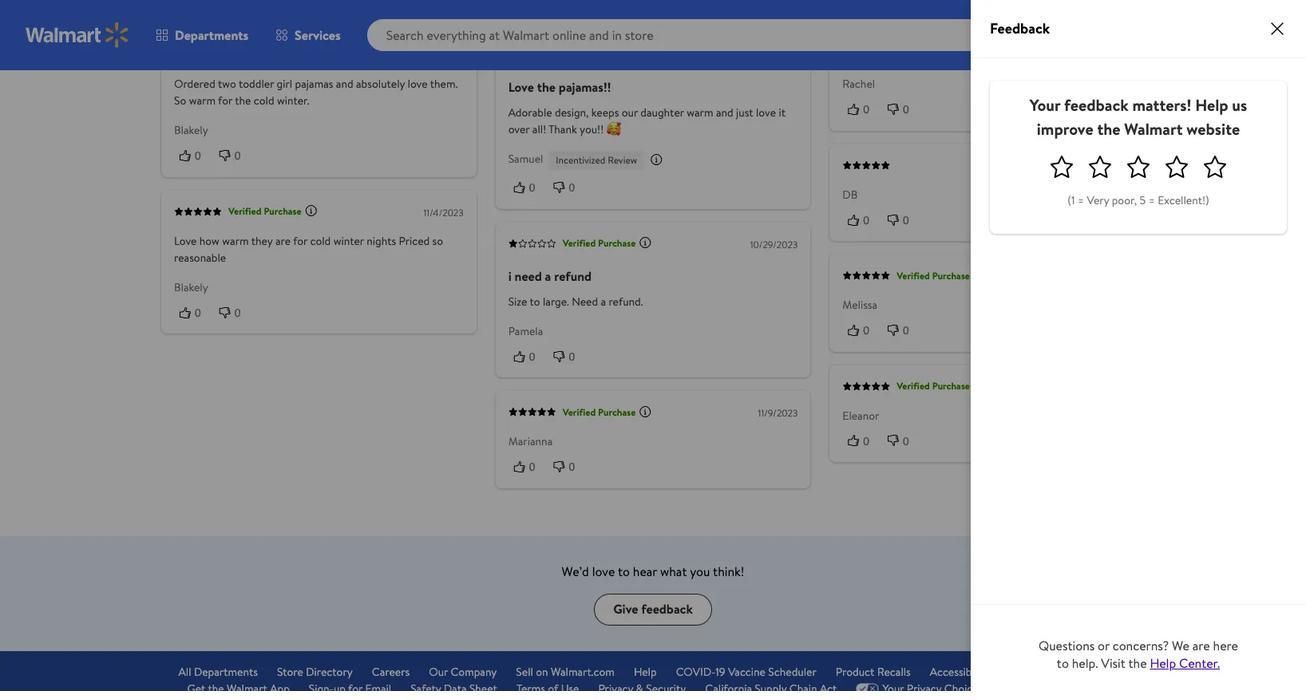 Task type: locate. For each thing, give the bounding box(es) containing it.
11/4/2023 up the them. at the top left of the page
[[424, 49, 464, 63]]

1 vertical spatial feedback
[[642, 601, 693, 618]]

our company link
[[429, 664, 497, 681]]

warm down ordered
[[189, 93, 216, 109]]

and inside ordered two toddler girl pajamas and absolutely love them. so warm for the cold winter.
[[336, 76, 354, 92]]

cold down the toddler
[[254, 93, 274, 109]]

1 vertical spatial and
[[716, 105, 734, 121]]

rachel
[[843, 76, 875, 92]]

to
[[530, 294, 540, 310], [618, 563, 630, 580], [1057, 655, 1069, 672]]

2 11/4/2023 from the top
[[424, 206, 464, 220]]

all departments link
[[179, 664, 258, 681]]

covid-19 vaccine scheduler link
[[676, 664, 817, 681]]

1 horizontal spatial help
[[1150, 655, 1177, 672]]

so
[[174, 93, 186, 109]]

0 vertical spatial cold
[[254, 93, 274, 109]]

priced
[[399, 233, 430, 249]]

the up 11/11/2023
[[1098, 118, 1121, 140]]

0 horizontal spatial feedback
[[642, 601, 693, 618]]

the down the toddler
[[235, 93, 251, 109]]

1 vertical spatial for
[[293, 233, 308, 249]]

departments
[[194, 664, 258, 680]]

i
[[508, 267, 512, 285]]

1 horizontal spatial =
[[1149, 192, 1156, 208]]

product recalls
[[836, 664, 911, 680]]

2 horizontal spatial warm
[[687, 105, 714, 121]]

and inside adorable design, keeps our daughter warm and just love it over all! thank you!! 🥰
[[716, 105, 734, 121]]

the inside questions or concerns? we are here to help. visit the
[[1129, 655, 1147, 672]]

are for for
[[275, 233, 291, 249]]

11/4/2023 up so
[[424, 206, 464, 220]]

1 vertical spatial are
[[1193, 637, 1210, 655]]

1 blakely from the top
[[174, 123, 208, 139]]

we'd love to hear what you think!
[[562, 563, 745, 580]]

cold left winter
[[310, 233, 331, 249]]

verified
[[228, 48, 262, 62], [563, 48, 596, 62], [897, 48, 930, 62], [228, 205, 262, 218], [563, 237, 596, 250], [897, 269, 930, 283], [897, 380, 930, 393], [563, 406, 596, 419]]

blakely down reasonable
[[174, 279, 208, 295]]

1 horizontal spatial feedback
[[1065, 94, 1129, 116]]

feedback dialog
[[971, 0, 1307, 692]]

cold
[[254, 93, 274, 109], [310, 233, 331, 249]]

0 vertical spatial to
[[530, 294, 540, 310]]

1 horizontal spatial love
[[508, 79, 534, 96]]

feedback inside button
[[642, 601, 693, 618]]

a right need
[[545, 267, 551, 285]]

1 horizontal spatial are
[[1193, 637, 1210, 655]]

love up adorable in the left of the page
[[508, 79, 534, 96]]

0 vertical spatial 11/4/2023
[[424, 49, 464, 63]]

1 horizontal spatial a
[[601, 294, 606, 310]]

11/13/2023
[[755, 49, 798, 63]]

all
[[179, 664, 191, 680]]

2 horizontal spatial to
[[1057, 655, 1069, 672]]

to left "help."
[[1057, 655, 1069, 672]]

questions
[[1039, 637, 1095, 655]]

winter
[[334, 233, 364, 249]]

give
[[614, 601, 638, 618]]

0 horizontal spatial =
[[1078, 192, 1085, 208]]

website
[[1187, 118, 1240, 140]]

to right size on the left top
[[530, 294, 540, 310]]

improve
[[1037, 118, 1094, 140]]

feedback
[[1065, 94, 1129, 116], [642, 601, 693, 618]]

on
[[536, 664, 548, 680]]

blakely down "so"
[[174, 123, 208, 139]]

0 horizontal spatial love
[[174, 233, 197, 249]]

sell on walmart.com
[[516, 664, 615, 680]]

privacy choices icon image
[[856, 684, 880, 692]]

close panel image
[[1268, 19, 1287, 38]]

love up reasonable
[[174, 233, 197, 249]]

10/29/2023
[[750, 238, 798, 251]]

0 vertical spatial for
[[218, 93, 232, 109]]

your
[[1030, 94, 1061, 116]]

to left hear
[[618, 563, 630, 580]]

0 horizontal spatial cold
[[254, 93, 274, 109]]

1 = from the left
[[1078, 192, 1085, 208]]

db
[[843, 187, 858, 203]]

0 button
[[843, 102, 883, 118], [883, 102, 922, 118], [174, 148, 214, 164], [214, 148, 254, 164], [508, 180, 548, 196], [548, 180, 588, 196], [843, 212, 883, 229], [883, 212, 922, 229], [174, 305, 214, 321], [214, 305, 254, 321], [843, 323, 883, 339], [883, 323, 922, 339], [508, 349, 548, 365], [548, 349, 588, 365], [843, 433, 883, 450], [883, 433, 922, 450], [508, 459, 548, 476], [548, 459, 588, 476]]

warm inside love how warm they are for cold winter nights    priced so reasonable
[[222, 233, 249, 249]]

0 vertical spatial and
[[336, 76, 354, 92]]

0 horizontal spatial help
[[634, 664, 657, 680]]

poor,
[[1112, 192, 1137, 208]]

the inside your feedback matters! help us improve the walmart website
[[1098, 118, 1121, 140]]

here
[[1214, 637, 1239, 655]]

incentivized
[[556, 154, 606, 167]]

Search search field
[[367, 19, 1029, 51]]

0 horizontal spatial warm
[[189, 93, 216, 109]]

help for help link
[[634, 664, 657, 680]]

1 horizontal spatial and
[[716, 105, 734, 121]]

1 horizontal spatial love
[[592, 563, 615, 580]]

pajamas
[[295, 76, 333, 92]]

1 vertical spatial love
[[756, 105, 776, 121]]

1 11/4/2023 from the top
[[424, 49, 464, 63]]

0 horizontal spatial and
[[336, 76, 354, 92]]

store directory
[[277, 664, 353, 680]]

blakely
[[174, 123, 208, 139], [174, 279, 208, 295]]

1 vertical spatial blakely
[[174, 279, 208, 295]]

0 horizontal spatial love
[[408, 76, 428, 92]]

love the pajamas!!
[[508, 79, 611, 96]]

= right the (1
[[1078, 192, 1085, 208]]

they
[[251, 233, 273, 249]]

sell on walmart.com link
[[516, 664, 615, 681]]

love
[[508, 79, 534, 96], [174, 233, 197, 249]]

11/4/2023
[[424, 49, 464, 63], [424, 206, 464, 220]]

are right we
[[1193, 637, 1210, 655]]

feedback up improve
[[1065, 94, 1129, 116]]

1 horizontal spatial cold
[[310, 233, 331, 249]]

and right pajamas
[[336, 76, 354, 92]]

1 horizontal spatial warm
[[222, 233, 249, 249]]

1 horizontal spatial for
[[293, 233, 308, 249]]

verified purchase
[[228, 48, 302, 62], [563, 48, 636, 62], [897, 48, 970, 62], [228, 205, 302, 218], [563, 237, 636, 250], [897, 269, 970, 283], [897, 380, 970, 393], [563, 406, 636, 419]]

are inside love how warm they are for cold winter nights    priced so reasonable
[[275, 233, 291, 249]]

1 vertical spatial to
[[618, 563, 630, 580]]

the inside ordered two toddler girl pajamas and absolutely love them. so warm for the cold winter.
[[235, 93, 251, 109]]

0 vertical spatial love
[[508, 79, 534, 96]]

or
[[1098, 637, 1110, 655]]

warm right how
[[222, 233, 249, 249]]

warm right daughter
[[687, 105, 714, 121]]

warm
[[189, 93, 216, 109], [687, 105, 714, 121], [222, 233, 249, 249]]

for
[[218, 93, 232, 109], [293, 233, 308, 249]]

1 vertical spatial love
[[174, 233, 197, 249]]

and
[[336, 76, 354, 92], [716, 105, 734, 121]]

program
[[1067, 664, 1109, 680]]

0 horizontal spatial for
[[218, 93, 232, 109]]

large.
[[543, 294, 569, 310]]

love
[[408, 76, 428, 92], [756, 105, 776, 121], [592, 563, 615, 580]]

11/4/2023 for love how warm they are for cold winter nights    priced so reasonable
[[424, 206, 464, 220]]

11/11/2023
[[1092, 160, 1132, 173]]

our
[[429, 664, 448, 680]]

=
[[1078, 192, 1085, 208], [1149, 192, 1156, 208]]

2 horizontal spatial help
[[1196, 94, 1229, 116]]

tax exempt program
[[1009, 664, 1109, 680]]

= right 5
[[1149, 192, 1156, 208]]

1 horizontal spatial to
[[618, 563, 630, 580]]

0 horizontal spatial are
[[275, 233, 291, 249]]

and left just
[[716, 105, 734, 121]]

winter.
[[277, 93, 310, 109]]

0 vertical spatial love
[[408, 76, 428, 92]]

think!
[[713, 563, 745, 580]]

love inside love how warm they are for cold winter nights    priced so reasonable
[[174, 233, 197, 249]]

center.
[[1180, 655, 1220, 672]]

accessibility link
[[930, 664, 990, 681]]

love right we'd
[[592, 563, 615, 580]]

the right visit
[[1129, 655, 1147, 672]]

you!!
[[580, 122, 604, 138]]

feedback down what
[[642, 601, 693, 618]]

2 blakely from the top
[[174, 279, 208, 295]]

for down two
[[218, 93, 232, 109]]

are inside questions or concerns? we are here to help. visit the
[[1193, 637, 1210, 655]]

matters!
[[1133, 94, 1192, 116]]

over
[[508, 122, 530, 138]]

help center.
[[1150, 655, 1220, 672]]

1 vertical spatial cold
[[310, 233, 331, 249]]

cold inside love how warm they are for cold winter nights    priced so reasonable
[[310, 233, 331, 249]]

2 vertical spatial to
[[1057, 655, 1069, 672]]

0 horizontal spatial a
[[545, 267, 551, 285]]

help
[[1196, 94, 1229, 116], [1150, 655, 1177, 672], [634, 664, 657, 680]]

are right "they"
[[275, 233, 291, 249]]

2 horizontal spatial love
[[756, 105, 776, 121]]

feedback for give
[[642, 601, 693, 618]]

careers link
[[372, 664, 410, 681]]

to inside questions or concerns? we are here to help. visit the
[[1057, 655, 1069, 672]]

adorable design, keeps our daughter warm and just love it over all! thank you!! 🥰
[[508, 105, 786, 138]]

a
[[545, 267, 551, 285], [601, 294, 606, 310]]

i need a refund
[[508, 267, 592, 285]]

0 vertical spatial blakely
[[174, 123, 208, 139]]

0 vertical spatial are
[[275, 233, 291, 249]]

love left the them. at the top left of the page
[[408, 76, 428, 92]]

concerns?
[[1113, 637, 1169, 655]]

0 vertical spatial feedback
[[1065, 94, 1129, 116]]

1 vertical spatial 11/4/2023
[[424, 206, 464, 220]]

help for help center.
[[1150, 655, 1177, 672]]

a right the need
[[601, 294, 606, 310]]

love left it
[[756, 105, 776, 121]]

feedback inside your feedback matters! help us improve the walmart website
[[1065, 94, 1129, 116]]

us
[[1233, 94, 1248, 116]]

you
[[690, 563, 710, 580]]

for right "they"
[[293, 233, 308, 249]]

give feedback
[[614, 601, 693, 618]]

sell
[[516, 664, 533, 680]]

0 vertical spatial a
[[545, 267, 551, 285]]



Task type: describe. For each thing, give the bounding box(es) containing it.
feedback
[[990, 18, 1050, 38]]

warm inside adorable design, keeps our daughter warm and just love it over all! thank you!! 🥰
[[687, 105, 714, 121]]

covid-
[[676, 664, 716, 680]]

for inside ordered two toddler girl pajamas and absolutely love them. so warm for the cold winter.
[[218, 93, 232, 109]]

🥰
[[607, 122, 621, 138]]

2 = from the left
[[1149, 192, 1156, 208]]

them.
[[430, 76, 458, 92]]

love inside adorable design, keeps our daughter warm and just love it over all! thank you!! 🥰
[[756, 105, 776, 121]]

what
[[660, 563, 687, 580]]

help link
[[634, 664, 657, 681]]

marianna
[[508, 434, 553, 450]]

1 vertical spatial a
[[601, 294, 606, 310]]

cold inside ordered two toddler girl pajamas and absolutely love them. so warm for the cold winter.
[[254, 93, 274, 109]]

size to large.  need a refund.
[[508, 294, 643, 310]]

0 horizontal spatial to
[[530, 294, 540, 310]]

Walmart Site-Wide search field
[[367, 19, 1029, 51]]

questions or concerns? we are here to help. visit the
[[1039, 637, 1239, 672]]

feedback for your
[[1065, 94, 1129, 116]]

(1
[[1068, 192, 1075, 208]]

incentivized review
[[556, 154, 637, 167]]

directory
[[306, 664, 353, 680]]

pamela
[[508, 323, 543, 339]]

reasonable
[[174, 250, 226, 266]]

excellent!)
[[1158, 192, 1210, 208]]

it
[[779, 105, 786, 121]]

walmart.com
[[551, 664, 615, 680]]

recalls
[[877, 664, 911, 680]]

samuel
[[508, 151, 543, 167]]

11/4/2023 for ordered two toddler girl pajamas and absolutely love them. so warm for the cold winter.
[[424, 49, 464, 63]]

warm inside ordered two toddler girl pajamas and absolutely love them. so warm for the cold winter.
[[189, 93, 216, 109]]

love for love how warm they are for cold winter nights    priced so reasonable
[[174, 233, 197, 249]]

melissa
[[843, 297, 878, 313]]

keeps
[[592, 105, 619, 121]]

need
[[572, 294, 598, 310]]

careers
[[372, 664, 410, 680]]

absolutely
[[356, 76, 405, 92]]

design,
[[555, 105, 589, 121]]

11/8/2023
[[1093, 49, 1132, 63]]

11/9/2023
[[758, 407, 798, 420]]

product
[[836, 664, 875, 680]]

refund.
[[609, 294, 643, 310]]

all!
[[533, 122, 546, 138]]

help.
[[1072, 655, 1099, 672]]

5
[[1140, 192, 1146, 208]]

girl
[[277, 76, 292, 92]]

store
[[277, 664, 303, 680]]

very
[[1087, 192, 1110, 208]]

love how warm they are for cold winter nights    priced so reasonable
[[174, 233, 443, 266]]

daughter
[[641, 105, 684, 121]]

tax
[[1009, 664, 1025, 680]]

we'd
[[562, 563, 589, 580]]

exempt
[[1027, 664, 1064, 680]]

love inside ordered two toddler girl pajamas and absolutely love them. so warm for the cold winter.
[[408, 76, 428, 92]]

store directory link
[[277, 664, 353, 681]]

our
[[622, 105, 638, 121]]

blakely for love how warm they are for cold winter nights    priced so reasonable
[[174, 279, 208, 295]]

review
[[608, 154, 637, 167]]

we
[[1172, 637, 1190, 655]]

nights
[[367, 233, 396, 249]]

just
[[736, 105, 754, 121]]

how
[[199, 233, 220, 249]]

the up adorable in the left of the page
[[537, 79, 556, 96]]

blakely for ordered two toddler girl pajamas and absolutely love them. so warm for the cold winter.
[[174, 123, 208, 139]]

adorable
[[508, 105, 552, 121]]

hear
[[633, 563, 657, 580]]

our company
[[429, 664, 497, 680]]

two
[[218, 76, 236, 92]]

walmart
[[1125, 118, 1183, 140]]

are for here
[[1193, 637, 1210, 655]]

4 button
[[1243, 16, 1295, 54]]

visit
[[1102, 655, 1126, 672]]

need
[[515, 267, 542, 285]]

refund
[[554, 267, 592, 285]]

size
[[508, 294, 527, 310]]

pajamas!!
[[559, 79, 611, 96]]

company
[[451, 664, 497, 680]]

for inside love how warm they are for cold winter nights    priced so reasonable
[[293, 233, 308, 249]]

walmart image
[[26, 22, 129, 48]]

ordered two toddler girl pajamas and absolutely love them. so warm for the cold winter.
[[174, 76, 458, 109]]

ordered
[[174, 76, 215, 92]]

help center. link
[[1150, 655, 1220, 672]]

vaccine
[[728, 664, 766, 680]]

2 vertical spatial love
[[592, 563, 615, 580]]

scheduler
[[769, 664, 817, 680]]

toddler
[[239, 76, 274, 92]]

love for love the pajamas!!
[[508, 79, 534, 96]]

eleanor
[[843, 408, 880, 424]]

4
[[1272, 18, 1278, 31]]

help inside your feedback matters! help us improve the walmart website
[[1196, 94, 1229, 116]]



Task type: vqa. For each thing, say whether or not it's contained in the screenshot.


